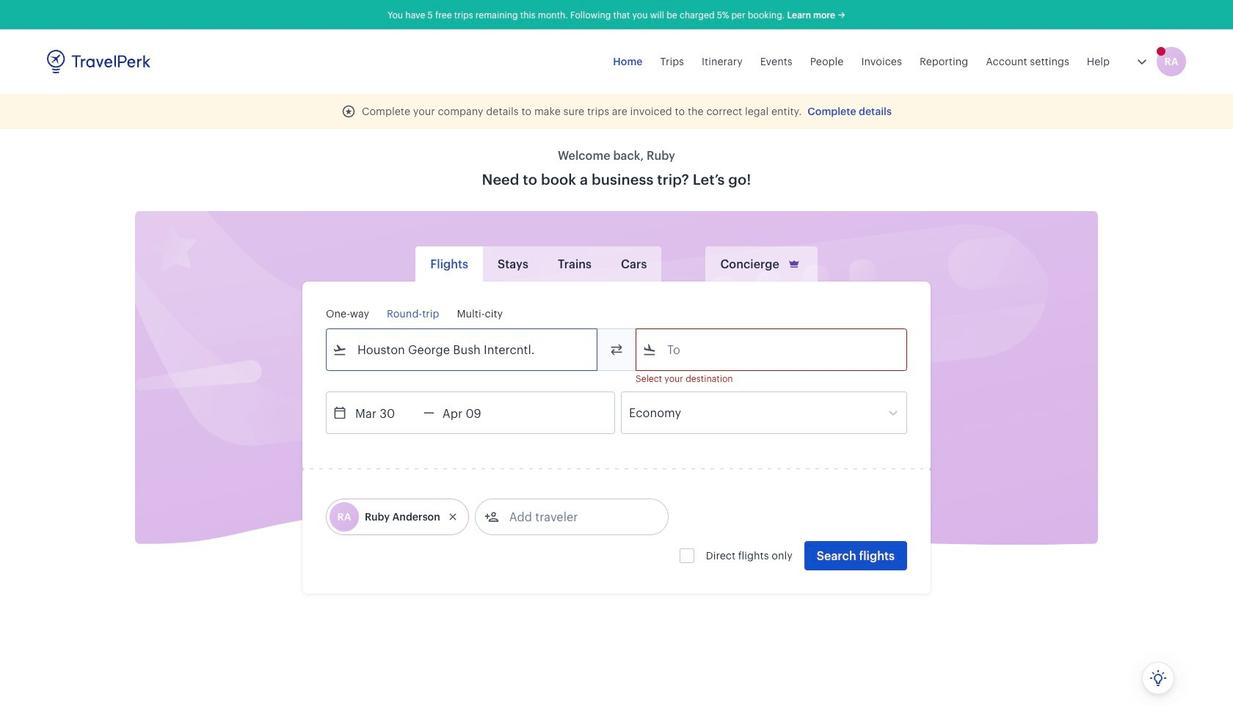 Task type: describe. For each thing, give the bounding box(es) containing it.
Add traveler search field
[[499, 506, 652, 529]]

From search field
[[347, 338, 578, 362]]

Depart text field
[[347, 393, 424, 434]]



Task type: vqa. For each thing, say whether or not it's contained in the screenshot.
Move Backward To Switch To The Previous Month. "icon"
no



Task type: locate. For each thing, give the bounding box(es) containing it.
Return text field
[[434, 393, 511, 434]]

To search field
[[657, 338, 887, 362]]



